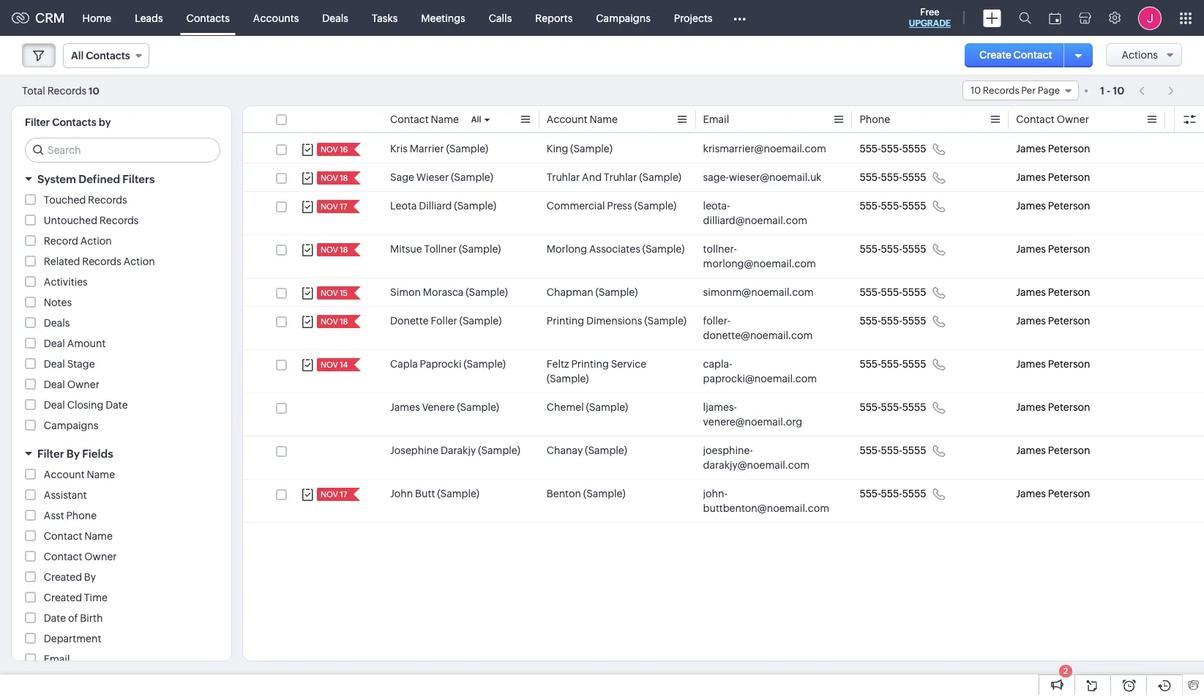 Task type: vqa. For each thing, say whether or not it's contained in the screenshot.
7th the 555-555-5555 from the bottom
yes



Task type: describe. For each thing, give the bounding box(es) containing it.
page
[[1038, 85, 1061, 96]]

feltz printing service (sample) link
[[547, 357, 689, 386]]

king (sample)
[[547, 143, 613, 155]]

0 horizontal spatial deals
[[44, 317, 70, 329]]

(sample) right benton
[[584, 488, 626, 500]]

5555 for simonm@noemail.com
[[903, 286, 927, 298]]

leota- dilliard@noemail.com link
[[704, 198, 831, 228]]

filter for filter contacts by
[[25, 116, 50, 128]]

service
[[611, 358, 647, 370]]

(sample) up printing dimensions (sample)
[[596, 286, 638, 298]]

chemel
[[547, 401, 584, 413]]

contact inside button
[[1014, 49, 1053, 61]]

18 for donette
[[340, 317, 348, 326]]

capla paprocki (sample) link
[[390, 357, 506, 371]]

printing dimensions (sample) link
[[547, 313, 687, 328]]

chanay (sample) link
[[547, 443, 628, 458]]

touched records
[[44, 194, 127, 206]]

simon
[[390, 286, 421, 298]]

create menu element
[[975, 0, 1011, 36]]

josephine
[[390, 445, 439, 456]]

kris marrier (sample) link
[[390, 141, 489, 156]]

contact up the kris
[[390, 114, 429, 125]]

0 vertical spatial account
[[547, 114, 588, 125]]

leota
[[390, 200, 417, 212]]

555-555-5555 for tollner- morlong@noemail.com
[[860, 243, 927, 255]]

nov for sage wieser (sample)
[[321, 174, 338, 182]]

555-555-5555 for sage-wieser@noemail.uk
[[860, 171, 927, 183]]

filter for filter by fields
[[37, 448, 64, 460]]

asst phone
[[44, 510, 97, 521]]

foller- donette@noemail.com link
[[704, 313, 831, 343]]

555-555-5555 for ljames- venere@noemail.org
[[860, 401, 927, 413]]

nov for donette foller (sample)
[[321, 317, 338, 326]]

(sample) left sage- at the top right of page
[[639, 171, 682, 183]]

-
[[1107, 85, 1111, 96]]

james peterson for donette@noemail.com
[[1017, 315, 1091, 327]]

dilliard@noemail.com
[[704, 215, 808, 226]]

by
[[99, 116, 111, 128]]

james for dilliard@noemail.com
[[1017, 200, 1047, 212]]

wieser@noemail.uk
[[729, 171, 822, 183]]

ljames- venere@noemail.org link
[[704, 400, 831, 429]]

fields
[[82, 448, 113, 460]]

search element
[[1011, 0, 1041, 36]]

by for filter
[[67, 448, 80, 460]]

nov for john butt (sample)
[[321, 490, 338, 499]]

john-
[[704, 488, 728, 500]]

nov 14 link
[[317, 358, 350, 371]]

projects
[[674, 12, 713, 24]]

create contact button
[[965, 43, 1068, 67]]

simon morasca (sample)
[[390, 286, 508, 298]]

nov 16 link
[[317, 143, 350, 156]]

(sample) right morasca
[[466, 286, 508, 298]]

leads link
[[123, 0, 175, 36]]

nov 17 link for john
[[317, 488, 349, 501]]

donette@noemail.com
[[704, 330, 813, 341]]

james for morlong@noemail.com
[[1017, 243, 1047, 255]]

foller
[[431, 315, 458, 327]]

peterson for morlong@noemail.com
[[1049, 243, 1091, 255]]

james for paprocki@noemail.com
[[1017, 358, 1047, 370]]

deals link
[[311, 0, 360, 36]]

all for all contacts
[[71, 50, 84, 62]]

peterson for darakjy@noemail.com
[[1049, 445, 1091, 456]]

james venere (sample)
[[390, 401, 499, 413]]

morasca
[[423, 286, 464, 298]]

mitsue tollner (sample) link
[[390, 242, 501, 256]]

contacts for all contacts
[[86, 50, 130, 62]]

0 horizontal spatial action
[[80, 235, 112, 247]]

leads
[[135, 12, 163, 24]]

555-555-5555 for foller- donette@noemail.com
[[860, 315, 927, 327]]

kris
[[390, 143, 408, 155]]

1 horizontal spatial action
[[124, 256, 155, 267]]

home link
[[71, 0, 123, 36]]

commercial
[[547, 200, 605, 212]]

nov 17 link for leota
[[317, 200, 349, 213]]

sage
[[390, 171, 415, 183]]

5555 for tollner- morlong@noemail.com
[[903, 243, 927, 255]]

chemel (sample) link
[[547, 400, 629, 415]]

donette
[[390, 315, 429, 327]]

chemel (sample)
[[547, 401, 629, 413]]

created for created by
[[44, 571, 82, 583]]

james peterson for darakjy@noemail.com
[[1017, 445, 1091, 456]]

home
[[82, 12, 111, 24]]

leota- dilliard@noemail.com
[[704, 200, 808, 226]]

15
[[340, 289, 348, 297]]

nov for kris marrier (sample)
[[321, 145, 338, 154]]

nov 18 for mitsue tollner (sample)
[[321, 245, 348, 254]]

name down 'fields'
[[87, 469, 115, 480]]

1
[[1101, 85, 1105, 96]]

peterson for wieser@noemail.uk
[[1049, 171, 1091, 183]]

(sample) right dimensions
[[645, 315, 687, 327]]

dilliard
[[419, 200, 452, 212]]

free
[[921, 7, 940, 18]]

commercial press (sample) link
[[547, 198, 677, 213]]

kris marrier (sample)
[[390, 143, 489, 155]]

5555 for john- buttbenton@noemail.com
[[903, 488, 927, 500]]

all for all
[[472, 115, 481, 124]]

(sample) up sage wieser (sample) link
[[446, 143, 489, 155]]

calls link
[[477, 0, 524, 36]]

2
[[1064, 666, 1069, 675]]

system defined filters button
[[12, 166, 231, 192]]

0 horizontal spatial contact name
[[44, 530, 113, 542]]

(sample) right darakjy
[[478, 445, 521, 456]]

feltz
[[547, 358, 570, 370]]

paprocki
[[420, 358, 462, 370]]

records for touched
[[88, 194, 127, 206]]

10 Records Per Page field
[[963, 81, 1080, 100]]

10 for 1 - 10
[[1113, 85, 1125, 96]]

Search text field
[[26, 138, 220, 162]]

joesphine- darakjy@noemail.com link
[[704, 443, 831, 472]]

darakjy@noemail.com
[[704, 459, 810, 471]]

deal stage
[[44, 358, 95, 370]]

benton
[[547, 488, 582, 500]]

nov 18 for donette foller (sample)
[[321, 317, 348, 326]]

total
[[22, 85, 45, 96]]

record action
[[44, 235, 112, 247]]

james for wieser@noemail.uk
[[1017, 171, 1047, 183]]

by for created
[[84, 571, 96, 583]]

leota dilliard (sample)
[[390, 200, 497, 212]]

(sample) right the paprocki on the bottom left
[[464, 358, 506, 370]]

per
[[1022, 85, 1036, 96]]

(sample) down feltz printing service (sample) link
[[586, 401, 629, 413]]

nov for mitsue tollner (sample)
[[321, 245, 338, 254]]

of
[[68, 612, 78, 624]]

projects link
[[663, 0, 725, 36]]

record
[[44, 235, 78, 247]]

18 for mitsue
[[340, 245, 348, 254]]

tasks
[[372, 12, 398, 24]]

capla
[[390, 358, 418, 370]]

contact up created by
[[44, 551, 82, 562]]

king (sample) link
[[547, 141, 613, 156]]

simonm@noemail.com link
[[704, 285, 814, 300]]

peterson for paprocki@noemail.com
[[1049, 358, 1091, 370]]

1 - 10
[[1101, 85, 1125, 96]]

notes
[[44, 297, 72, 308]]

(sample) right press on the right top of the page
[[635, 200, 677, 212]]

5555 for foller- donette@noemail.com
[[903, 315, 927, 327]]

birth
[[80, 612, 103, 624]]

1 vertical spatial phone
[[66, 510, 97, 521]]

deals inside "link"
[[323, 12, 349, 24]]

(sample) inside feltz printing service (sample)
[[547, 373, 589, 385]]

james for buttbenton@noemail.com
[[1017, 488, 1047, 500]]

closing
[[67, 399, 104, 411]]

deal amount
[[44, 338, 106, 349]]

tollner-
[[704, 243, 737, 255]]

All Contacts field
[[63, 43, 149, 68]]

sage wieser (sample)
[[390, 171, 494, 183]]



Task type: locate. For each thing, give the bounding box(es) containing it.
2 18 from the top
[[340, 245, 348, 254]]

campaigns link
[[585, 0, 663, 36]]

deal for deal amount
[[44, 338, 65, 349]]

2 vertical spatial contacts
[[52, 116, 96, 128]]

morlong associates (sample) link
[[547, 242, 685, 256]]

10 right the -
[[1113, 85, 1125, 96]]

untouched records
[[44, 215, 139, 226]]

(sample) right associates
[[643, 243, 685, 255]]

system defined filters
[[37, 173, 155, 185]]

1 vertical spatial contact name
[[44, 530, 113, 542]]

contacts
[[186, 12, 230, 24], [86, 50, 130, 62], [52, 116, 96, 128]]

10 records per page
[[971, 85, 1061, 96]]

3 5555 from the top
[[903, 200, 927, 212]]

james for donette@noemail.com
[[1017, 315, 1047, 327]]

deal for deal stage
[[44, 358, 65, 370]]

meetings
[[421, 12, 466, 24]]

555-555-5555 for simonm@noemail.com
[[860, 286, 927, 298]]

2 james peterson from the top
[[1017, 171, 1091, 183]]

1 nov 17 link from the top
[[317, 200, 349, 213]]

nov 18 link for donette
[[317, 315, 350, 328]]

simon morasca (sample) link
[[390, 285, 508, 300]]

(sample) right "butt"
[[437, 488, 480, 500]]

7 5555 from the top
[[903, 358, 927, 370]]

records down record action at left
[[82, 256, 121, 267]]

6 5555 from the top
[[903, 315, 927, 327]]

0 vertical spatial nov 18 link
[[317, 171, 350, 185]]

accounts
[[253, 12, 299, 24]]

nov 18 link up nov 15 link
[[317, 243, 350, 256]]

printing right feltz
[[572, 358, 609, 370]]

10 for total records 10
[[89, 85, 99, 96]]

nov 18 link for mitsue
[[317, 243, 350, 256]]

3 nov 18 link from the top
[[317, 315, 350, 328]]

meetings link
[[410, 0, 477, 36]]

crm
[[35, 10, 65, 26]]

ljames-
[[704, 401, 737, 413]]

10 5555 from the top
[[903, 488, 927, 500]]

0 horizontal spatial all
[[71, 50, 84, 62]]

7 james peterson from the top
[[1017, 358, 1091, 370]]

0 vertical spatial owner
[[1057, 114, 1090, 125]]

contact name down asst phone
[[44, 530, 113, 542]]

mitsue
[[390, 243, 422, 255]]

18 down 15
[[340, 317, 348, 326]]

nov 17 link down "nov 16" 'link' on the left of the page
[[317, 200, 349, 213]]

butt
[[415, 488, 435, 500]]

profile image
[[1139, 6, 1162, 30]]

contacts right leads
[[186, 12, 230, 24]]

2 deal from the top
[[44, 358, 65, 370]]

1 horizontal spatial email
[[704, 114, 730, 125]]

nov 18 up nov 15
[[321, 245, 348, 254]]

6 555-555-5555 from the top
[[860, 315, 927, 327]]

3 deal from the top
[[44, 379, 65, 390]]

sage-wieser@noemail.uk link
[[704, 170, 822, 185]]

contact owner down page
[[1017, 114, 1090, 125]]

(sample) inside "link"
[[460, 315, 502, 327]]

1 vertical spatial campaigns
[[44, 420, 98, 431]]

5555 for leota- dilliard@noemail.com
[[903, 200, 927, 212]]

0 vertical spatial contact owner
[[1017, 114, 1090, 125]]

7 555-555-5555 from the top
[[860, 358, 927, 370]]

5555 for joesphine- darakjy@noemail.com
[[903, 445, 927, 456]]

17
[[340, 202, 347, 211], [340, 490, 347, 499]]

555-555-5555 for joesphine- darakjy@noemail.com
[[860, 445, 927, 456]]

1 horizontal spatial by
[[84, 571, 96, 583]]

1 vertical spatial date
[[44, 612, 66, 624]]

foller- donette@noemail.com
[[704, 315, 813, 341]]

account name down filter by fields
[[44, 469, 115, 480]]

name up the kris marrier (sample) link at the left of page
[[431, 114, 459, 125]]

nov 18 link
[[317, 171, 350, 185], [317, 243, 350, 256], [317, 315, 350, 328]]

dimensions
[[587, 315, 643, 327]]

1 created from the top
[[44, 571, 82, 583]]

simonm@noemail.com
[[704, 286, 814, 298]]

nov 17 for leota dilliard (sample)
[[321, 202, 347, 211]]

0 horizontal spatial date
[[44, 612, 66, 624]]

2 nov 17 link from the top
[[317, 488, 349, 501]]

filter up assistant
[[37, 448, 64, 460]]

3 james peterson from the top
[[1017, 200, 1091, 212]]

nov for capla paprocki (sample)
[[321, 360, 338, 369]]

1 vertical spatial owner
[[67, 379, 100, 390]]

1 vertical spatial 18
[[340, 245, 348, 254]]

date right closing
[[106, 399, 128, 411]]

0 vertical spatial date
[[106, 399, 128, 411]]

filter inside dropdown button
[[37, 448, 64, 460]]

2 17 from the top
[[340, 490, 347, 499]]

1 horizontal spatial account
[[547, 114, 588, 125]]

(sample) up and
[[571, 143, 613, 155]]

records inside field
[[983, 85, 1020, 96]]

darakjy
[[441, 445, 476, 456]]

5 nov from the top
[[321, 289, 338, 297]]

email down department
[[44, 653, 70, 665]]

nov for simon morasca (sample)
[[321, 289, 338, 297]]

owner up closing
[[67, 379, 100, 390]]

8 james peterson from the top
[[1017, 401, 1091, 413]]

4 peterson from the top
[[1049, 243, 1091, 255]]

printing inside feltz printing service (sample)
[[572, 358, 609, 370]]

printing
[[547, 315, 585, 327], [572, 358, 609, 370]]

0 vertical spatial campaigns
[[596, 12, 651, 24]]

2 vertical spatial nov 18
[[321, 317, 348, 326]]

tollner- morlong@noemail.com link
[[704, 242, 831, 271]]

email
[[704, 114, 730, 125], [44, 653, 70, 665]]

1 vertical spatial nov 17
[[321, 490, 347, 499]]

all inside field
[[71, 50, 84, 62]]

555-555-5555 for leota- dilliard@noemail.com
[[860, 200, 927, 212]]

1 horizontal spatial truhlar
[[604, 171, 637, 183]]

search image
[[1020, 12, 1032, 24]]

4 5555 from the top
[[903, 243, 927, 255]]

deal down deal owner
[[44, 399, 65, 411]]

campaigns down closing
[[44, 420, 98, 431]]

5555 for ljames- venere@noemail.org
[[903, 401, 927, 413]]

1 vertical spatial created
[[44, 592, 82, 604]]

555-555-5555 for capla- paprocki@noemail.com
[[860, 358, 927, 370]]

navigation
[[1132, 80, 1183, 101]]

1 horizontal spatial campaigns
[[596, 12, 651, 24]]

0 horizontal spatial contact owner
[[44, 551, 117, 562]]

10 peterson from the top
[[1049, 488, 1091, 500]]

1 horizontal spatial date
[[106, 399, 128, 411]]

9 555-555-5555 from the top
[[860, 445, 927, 456]]

2 nov 17 from the top
[[321, 490, 347, 499]]

5 james peterson from the top
[[1017, 286, 1091, 298]]

1 horizontal spatial 10
[[971, 85, 982, 96]]

6 james peterson from the top
[[1017, 315, 1091, 327]]

1 peterson from the top
[[1049, 143, 1091, 155]]

peterson for buttbenton@noemail.com
[[1049, 488, 1091, 500]]

records up filter contacts by
[[47, 85, 87, 96]]

8 nov from the top
[[321, 490, 338, 499]]

1 vertical spatial email
[[44, 653, 70, 665]]

deal owner
[[44, 379, 100, 390]]

(sample) right the venere
[[457, 401, 499, 413]]

paprocki@noemail.com
[[704, 373, 818, 385]]

2 vertical spatial owner
[[84, 551, 117, 562]]

0 vertical spatial contacts
[[186, 12, 230, 24]]

associates
[[590, 243, 641, 255]]

9 peterson from the top
[[1049, 445, 1091, 456]]

printing down chapman
[[547, 315, 585, 327]]

upgrade
[[910, 18, 951, 29]]

0 vertical spatial 18
[[340, 174, 348, 182]]

james for darakjy@noemail.com
[[1017, 445, 1047, 456]]

1 james peterson from the top
[[1017, 143, 1091, 155]]

17 left john
[[340, 490, 347, 499]]

1 horizontal spatial phone
[[860, 114, 891, 125]]

records for untouched
[[100, 215, 139, 226]]

nov 18 for sage wieser (sample)
[[321, 174, 348, 182]]

1 vertical spatial contacts
[[86, 50, 130, 62]]

by inside dropdown button
[[67, 448, 80, 460]]

1 vertical spatial action
[[124, 256, 155, 267]]

1 nov 18 link from the top
[[317, 171, 350, 185]]

nov 17 link left john
[[317, 488, 349, 501]]

6 nov from the top
[[321, 317, 338, 326]]

0 vertical spatial account name
[[547, 114, 618, 125]]

account up assistant
[[44, 469, 85, 480]]

nov 18 down nov 16
[[321, 174, 348, 182]]

james for venere@noemail.org
[[1017, 401, 1047, 413]]

james peterson for buttbenton@noemail.com
[[1017, 488, 1091, 500]]

5555 for krismarrier@noemail.com
[[903, 143, 927, 155]]

0 vertical spatial printing
[[547, 315, 585, 327]]

nov 15 link
[[317, 286, 349, 300]]

1 deal from the top
[[44, 338, 65, 349]]

2 nov 18 link from the top
[[317, 243, 350, 256]]

1 5555 from the top
[[903, 143, 927, 155]]

5555 for sage-wieser@noemail.uk
[[903, 171, 927, 183]]

records for 10
[[983, 85, 1020, 96]]

stage
[[67, 358, 95, 370]]

1 555-555-5555 from the top
[[860, 143, 927, 155]]

1 18 from the top
[[340, 174, 348, 182]]

records for total
[[47, 85, 87, 96]]

7 peterson from the top
[[1049, 358, 1091, 370]]

1 horizontal spatial deals
[[323, 12, 349, 24]]

Other Modules field
[[725, 6, 756, 30]]

(sample) right foller
[[460, 315, 502, 327]]

1 horizontal spatial account name
[[547, 114, 618, 125]]

all up the kris marrier (sample) link at the left of page
[[472, 115, 481, 124]]

contact down asst phone
[[44, 530, 82, 542]]

(sample) right wieser
[[451, 171, 494, 183]]

1 vertical spatial nov 17 link
[[317, 488, 349, 501]]

2 created from the top
[[44, 592, 82, 604]]

nov 18 link for sage
[[317, 171, 350, 185]]

contacts down home
[[86, 50, 130, 62]]

josephine darakjy (sample) link
[[390, 443, 521, 458]]

1 17 from the top
[[340, 202, 347, 211]]

capla-
[[704, 358, 733, 370]]

joesphine-
[[704, 445, 753, 456]]

truhlar up press on the right top of the page
[[604, 171, 637, 183]]

0 vertical spatial deals
[[323, 12, 349, 24]]

2 555-555-5555 from the top
[[860, 171, 927, 183]]

18 for sage
[[340, 174, 348, 182]]

krismarrier@noemail.com link
[[704, 141, 827, 156]]

contacts inside field
[[86, 50, 130, 62]]

2 nov from the top
[[321, 174, 338, 182]]

3 18 from the top
[[340, 317, 348, 326]]

press
[[607, 200, 633, 212]]

9 james peterson from the top
[[1017, 445, 1091, 456]]

0 horizontal spatial account
[[44, 469, 85, 480]]

1 horizontal spatial contact name
[[390, 114, 459, 125]]

10 james peterson from the top
[[1017, 488, 1091, 500]]

john
[[390, 488, 413, 500]]

2 horizontal spatial 10
[[1113, 85, 1125, 96]]

1 nov 17 from the top
[[321, 202, 347, 211]]

0 horizontal spatial email
[[44, 653, 70, 665]]

1 vertical spatial deals
[[44, 317, 70, 329]]

0 vertical spatial filter
[[25, 116, 50, 128]]

10 down the create
[[971, 85, 982, 96]]

(sample) right the tollner
[[459, 243, 501, 255]]

phone
[[860, 114, 891, 125], [66, 510, 97, 521]]

2 peterson from the top
[[1049, 171, 1091, 183]]

deals left tasks
[[323, 12, 349, 24]]

row group containing kris marrier (sample)
[[243, 135, 1205, 523]]

(sample) right chanay
[[585, 445, 628, 456]]

0 vertical spatial contact name
[[390, 114, 459, 125]]

account up king
[[547, 114, 588, 125]]

10 555-555-5555 from the top
[[860, 488, 927, 500]]

king
[[547, 143, 569, 155]]

contact owner up created by
[[44, 551, 117, 562]]

nov inside "nov 16" 'link'
[[321, 145, 338, 154]]

6 peterson from the top
[[1049, 315, 1091, 327]]

0 horizontal spatial account name
[[44, 469, 115, 480]]

0 vertical spatial email
[[704, 114, 730, 125]]

0 vertical spatial by
[[67, 448, 80, 460]]

555-555-5555 for krismarrier@noemail.com
[[860, 143, 927, 155]]

records down "touched records"
[[100, 215, 139, 226]]

8 555-555-5555 from the top
[[860, 401, 927, 413]]

3 peterson from the top
[[1049, 200, 1091, 212]]

related records action
[[44, 256, 155, 267]]

4 555-555-5555 from the top
[[860, 243, 927, 255]]

by up "time"
[[84, 571, 96, 583]]

deals down notes
[[44, 317, 70, 329]]

nov inside nov 14 link
[[321, 360, 338, 369]]

nov 17 down nov 16
[[321, 202, 347, 211]]

17 for john
[[340, 490, 347, 499]]

0 vertical spatial nov 17
[[321, 202, 347, 211]]

0 vertical spatial nov 18
[[321, 174, 348, 182]]

0 vertical spatial 17
[[340, 202, 347, 211]]

1 vertical spatial printing
[[572, 358, 609, 370]]

truhlar and truhlar (sample) link
[[547, 170, 682, 185]]

nov 18 link down nov 15 link
[[317, 315, 350, 328]]

nov 17 link
[[317, 200, 349, 213], [317, 488, 349, 501]]

krismarrier@noemail.com
[[704, 143, 827, 155]]

leota dilliard (sample) link
[[390, 198, 497, 213]]

profile element
[[1130, 0, 1171, 36]]

0 horizontal spatial by
[[67, 448, 80, 460]]

date left of
[[44, 612, 66, 624]]

17 down 16
[[340, 202, 347, 211]]

james peterson for venere@noemail.org
[[1017, 401, 1091, 413]]

1 vertical spatial by
[[84, 571, 96, 583]]

created up created time
[[44, 571, 82, 583]]

peterson for dilliard@noemail.com
[[1049, 200, 1091, 212]]

chapman
[[547, 286, 594, 298]]

actions
[[1122, 49, 1159, 61]]

5 555-555-5555 from the top
[[860, 286, 927, 298]]

date of birth
[[44, 612, 103, 624]]

2 vertical spatial 18
[[340, 317, 348, 326]]

all up total records 10
[[71, 50, 84, 62]]

contact
[[1014, 49, 1053, 61], [390, 114, 429, 125], [1017, 114, 1055, 125], [44, 530, 82, 542], [44, 551, 82, 562]]

related
[[44, 256, 80, 267]]

nov 18 link down "nov 16" 'link' on the left of the page
[[317, 171, 350, 185]]

nov for leota dilliard (sample)
[[321, 202, 338, 211]]

(sample) right dilliard
[[454, 200, 497, 212]]

truhlar left and
[[547, 171, 580, 183]]

1 vertical spatial all
[[472, 115, 481, 124]]

created
[[44, 571, 82, 583], [44, 592, 82, 604]]

created down created by
[[44, 592, 82, 604]]

3 nov from the top
[[321, 202, 338, 211]]

0 horizontal spatial campaigns
[[44, 420, 98, 431]]

nov 17 for john butt (sample)
[[321, 490, 347, 499]]

filters
[[123, 173, 155, 185]]

0 horizontal spatial truhlar
[[547, 171, 580, 183]]

capla- paprocki@noemail.com
[[704, 358, 818, 385]]

2 truhlar from the left
[[604, 171, 637, 183]]

5555 for capla- paprocki@noemail.com
[[903, 358, 927, 370]]

contacts for filter contacts by
[[52, 116, 96, 128]]

1 nov 18 from the top
[[321, 174, 348, 182]]

deal for deal closing date
[[44, 399, 65, 411]]

james peterson for wieser@noemail.uk
[[1017, 171, 1091, 183]]

1 vertical spatial account
[[44, 469, 85, 480]]

james peterson for dilliard@noemail.com
[[1017, 200, 1091, 212]]

3 555-555-5555 from the top
[[860, 200, 927, 212]]

0 vertical spatial created
[[44, 571, 82, 583]]

department
[[44, 633, 101, 645]]

filter
[[25, 116, 50, 128], [37, 448, 64, 460]]

2 vertical spatial nov 18 link
[[317, 315, 350, 328]]

records for related
[[82, 256, 121, 267]]

1 vertical spatial nov 18
[[321, 245, 348, 254]]

9 5555 from the top
[[903, 445, 927, 456]]

4 nov from the top
[[321, 245, 338, 254]]

action down the untouched records
[[124, 256, 155, 267]]

tasks link
[[360, 0, 410, 36]]

contacts left by
[[52, 116, 96, 128]]

10 up by
[[89, 85, 99, 96]]

owner down page
[[1057, 114, 1090, 125]]

tollner- morlong@noemail.com
[[704, 243, 816, 270]]

17 for leota
[[340, 202, 347, 211]]

555-555-5555 for john- buttbenton@noemail.com
[[860, 488, 927, 500]]

feltz printing service (sample)
[[547, 358, 647, 385]]

contact up per
[[1014, 49, 1053, 61]]

nov inside nov 15 link
[[321, 289, 338, 297]]

peterson for donette@noemail.com
[[1049, 315, 1091, 327]]

assistant
[[44, 489, 87, 501]]

10 inside total records 10
[[89, 85, 99, 96]]

18 up 15
[[340, 245, 348, 254]]

nov 17 left john
[[321, 490, 347, 499]]

email up "krismarrier@noemail.com"
[[704, 114, 730, 125]]

joesphine- darakjy@noemail.com
[[704, 445, 810, 471]]

2 nov 18 from the top
[[321, 245, 348, 254]]

action up related records action
[[80, 235, 112, 247]]

8 peterson from the top
[[1049, 401, 1091, 413]]

1 nov from the top
[[321, 145, 338, 154]]

campaigns right reports
[[596, 12, 651, 24]]

0 horizontal spatial phone
[[66, 510, 97, 521]]

venere
[[422, 401, 455, 413]]

name
[[431, 114, 459, 125], [590, 114, 618, 125], [87, 469, 115, 480], [84, 530, 113, 542]]

sage-
[[704, 171, 729, 183]]

filter by fields button
[[12, 441, 231, 467]]

1 horizontal spatial contact owner
[[1017, 114, 1090, 125]]

(sample) inside 'link'
[[585, 445, 628, 456]]

chapman (sample)
[[547, 286, 638, 298]]

nov 14
[[321, 360, 348, 369]]

deal left stage
[[44, 358, 65, 370]]

peterson for venere@noemail.org
[[1049, 401, 1091, 413]]

contact owner
[[1017, 114, 1090, 125], [44, 551, 117, 562]]

morlong
[[547, 243, 587, 255]]

created for created time
[[44, 592, 82, 604]]

records left per
[[983, 85, 1020, 96]]

account name up king (sample)
[[547, 114, 618, 125]]

0 vertical spatial phone
[[860, 114, 891, 125]]

8 5555 from the top
[[903, 401, 927, 413]]

james peterson for morlong@noemail.com
[[1017, 243, 1091, 255]]

deal for deal owner
[[44, 379, 65, 390]]

0 vertical spatial nov 17 link
[[317, 200, 349, 213]]

calendar image
[[1050, 12, 1062, 24]]

sage wieser (sample) link
[[390, 170, 494, 185]]

by left 'fields'
[[67, 448, 80, 460]]

3 nov 18 from the top
[[321, 317, 348, 326]]

0 horizontal spatial 10
[[89, 85, 99, 96]]

contact down per
[[1017, 114, 1055, 125]]

1 vertical spatial account name
[[44, 469, 115, 480]]

owner up created by
[[84, 551, 117, 562]]

7 nov from the top
[[321, 360, 338, 369]]

deals
[[323, 12, 349, 24], [44, 317, 70, 329]]

nov 18 down nov 15
[[321, 317, 348, 326]]

10 inside field
[[971, 85, 982, 96]]

chanay (sample)
[[547, 445, 628, 456]]

5 5555 from the top
[[903, 286, 927, 298]]

asst
[[44, 510, 64, 521]]

name down asst phone
[[84, 530, 113, 542]]

18 down 16
[[340, 174, 348, 182]]

john- buttbenton@noemail.com
[[704, 488, 830, 514]]

mitsue tollner (sample)
[[390, 243, 501, 255]]

1 horizontal spatial all
[[472, 115, 481, 124]]

0 vertical spatial all
[[71, 50, 84, 62]]

records down 'defined'
[[88, 194, 127, 206]]

1 vertical spatial nov 18 link
[[317, 243, 350, 256]]

4 james peterson from the top
[[1017, 243, 1091, 255]]

create menu image
[[984, 9, 1002, 27]]

0 vertical spatial action
[[80, 235, 112, 247]]

amount
[[67, 338, 106, 349]]

deal down the deal stage
[[44, 379, 65, 390]]

create
[[980, 49, 1012, 61]]

1 truhlar from the left
[[547, 171, 580, 183]]

4 deal from the top
[[44, 399, 65, 411]]

1 vertical spatial contact owner
[[44, 551, 117, 562]]

(sample) down feltz
[[547, 373, 589, 385]]

name up king (sample)
[[590, 114, 618, 125]]

row group
[[243, 135, 1205, 523]]

filter down total
[[25, 116, 50, 128]]

and
[[582, 171, 602, 183]]

1 vertical spatial 17
[[340, 490, 347, 499]]

filter by fields
[[37, 448, 113, 460]]

james peterson for paprocki@noemail.com
[[1017, 358, 1091, 370]]

2 5555 from the top
[[903, 171, 927, 183]]

josephine darakjy (sample)
[[390, 445, 521, 456]]

morlong associates (sample)
[[547, 243, 685, 255]]

contact name up marrier
[[390, 114, 459, 125]]

created by
[[44, 571, 96, 583]]

deal up the deal stage
[[44, 338, 65, 349]]

1 vertical spatial filter
[[37, 448, 64, 460]]

5 peterson from the top
[[1049, 286, 1091, 298]]

buttbenton@noemail.com
[[704, 502, 830, 514]]



